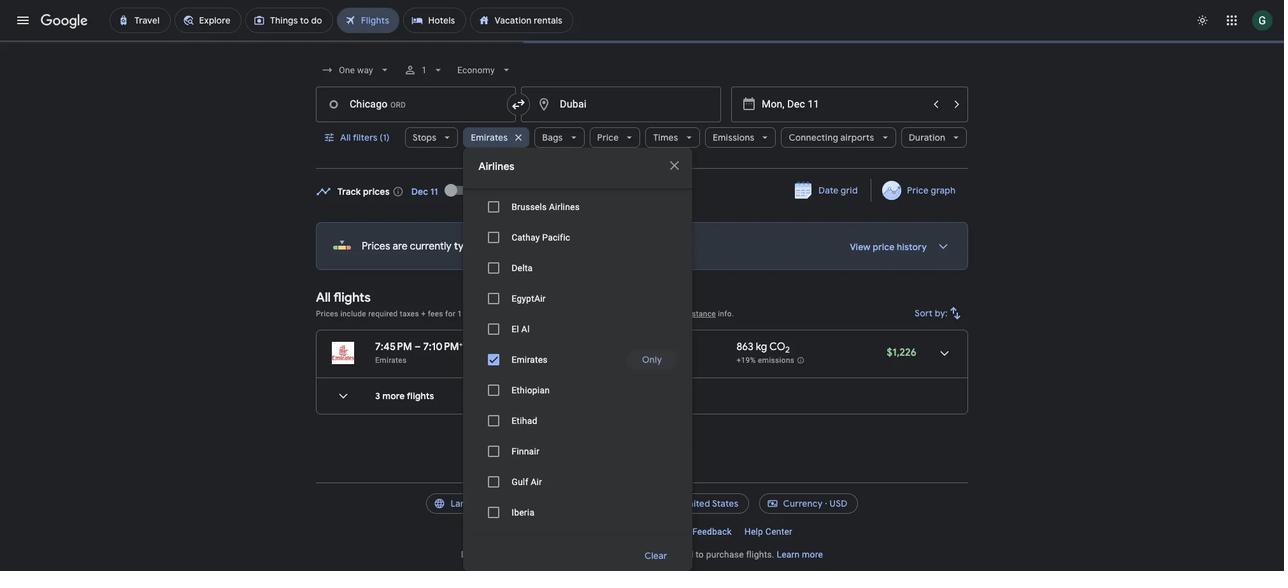 Task type: locate. For each thing, give the bounding box(es) containing it.
brussels
[[512, 202, 547, 212]]

0 vertical spatial more
[[382, 390, 405, 402]]

1 horizontal spatial currencies
[[629, 550, 671, 560]]

+
[[421, 310, 426, 318], [459, 340, 463, 348]]

differ
[[567, 550, 589, 560]]

etihad
[[512, 416, 537, 426]]

passenger assistance
[[637, 310, 716, 318]]

learn more about tracked prices image
[[392, 186, 404, 197]]

none text field inside search box
[[521, 87, 721, 122]]

join user studies link
[[603, 522, 686, 542]]

1 vertical spatial 1
[[458, 310, 462, 318]]

1 vertical spatial +
[[459, 340, 463, 348]]

0 vertical spatial 1
[[422, 65, 427, 75]]

0 vertical spatial price
[[597, 132, 619, 143]]

ita only image
[[627, 528, 677, 559]]

0 horizontal spatial emirates
[[375, 356, 407, 365]]

usd
[[830, 498, 848, 510]]

all for all filters (1)
[[340, 132, 351, 143]]

all flights
[[316, 290, 371, 306]]

1 inside popup button
[[422, 65, 427, 75]]

include
[[340, 310, 366, 318]]

1 vertical spatial prices
[[316, 310, 338, 318]]

all filters (1)
[[340, 132, 390, 143]]

gulf air
[[512, 477, 542, 487]]

0 horizontal spatial all
[[316, 290, 331, 306]]

may
[[548, 550, 565, 560]]

0 horizontal spatial airlines
[[478, 161, 515, 173]]

flights up 'include'
[[334, 290, 371, 306]]

1 horizontal spatial all
[[340, 132, 351, 143]]

airlines down airways
[[549, 202, 580, 212]]

feedback
[[692, 527, 732, 537]]

emirates up any
[[471, 132, 508, 143]]

states)
[[564, 498, 594, 510]]

date
[[819, 185, 839, 196]]

1 vertical spatial airlines
[[549, 202, 580, 212]]

dec
[[411, 186, 428, 197]]

dec 11
[[411, 186, 438, 197]]

price left graph
[[907, 185, 929, 196]]

all
[[340, 132, 351, 143], [316, 290, 331, 306]]

track prices
[[338, 186, 390, 197]]

terms link
[[565, 522, 603, 542]]

flight details. leaves o'hare international airport at 7:45 pm on monday, december 11 and arrives at dubai international airport at 7:10 pm on tuesday, december 12. image
[[929, 338, 960, 369]]

close dialog image
[[667, 158, 682, 173]]

+ inside 7:45 pm – 7:10 pm + 1
[[459, 340, 463, 348]]

connecting airports button
[[781, 122, 896, 153]]

price right bags popup button
[[597, 132, 619, 143]]

2
[[785, 345, 790, 356]]

help
[[744, 527, 763, 537]]

used
[[674, 550, 693, 560]]

more inside all flights main content
[[382, 390, 405, 402]]

user
[[630, 527, 647, 537]]

stops button
[[405, 122, 458, 153]]

clear
[[644, 550, 667, 562]]

0 horizontal spatial 1
[[422, 65, 427, 75]]

None text field
[[521, 87, 721, 122]]

sort by: button
[[910, 298, 968, 329]]

all inside "button"
[[340, 132, 351, 143]]

emirates down '7:45 pm' at the left of the page
[[375, 356, 407, 365]]

price inside button
[[907, 185, 929, 196]]

the
[[613, 550, 626, 560]]

british
[[512, 171, 538, 182]]

price
[[873, 241, 895, 253]]

delta
[[512, 263, 533, 273]]

emissions button
[[705, 122, 776, 153]]

none search field containing airlines
[[316, 55, 968, 571]]

(united
[[531, 498, 562, 510]]

studies
[[650, 527, 680, 537]]

Departure text field
[[762, 87, 925, 122]]

1 currencies from the left
[[503, 550, 546, 560]]

all for all flights
[[316, 290, 331, 306]]

help center
[[744, 527, 792, 537]]

0 vertical spatial prices
[[362, 240, 390, 253]]

displayed currencies may differ from the currencies used to purchase flights. learn more
[[461, 550, 823, 560]]

currently
[[410, 240, 452, 253]]

all inside main content
[[316, 290, 331, 306]]

history
[[897, 241, 927, 253]]

3
[[375, 390, 380, 402]]

1 vertical spatial more
[[802, 550, 823, 560]]

11
[[430, 186, 438, 197]]

flights.
[[746, 550, 774, 560]]

1 horizontal spatial emirates
[[471, 132, 508, 143]]

british airways
[[512, 171, 572, 182]]

loading results progress bar
[[0, 41, 1284, 43]]

price inside popup button
[[597, 132, 619, 143]]

more right 3
[[382, 390, 405, 402]]

0 vertical spatial +
[[421, 310, 426, 318]]

1
[[422, 65, 427, 75], [458, 310, 462, 318], [463, 340, 465, 348]]

el al
[[512, 324, 530, 334]]

prices left are on the left
[[362, 240, 390, 253]]

airlines up any
[[478, 161, 515, 173]]

price for price graph
[[907, 185, 929, 196]]

1 horizontal spatial airlines
[[549, 202, 580, 212]]

passenger
[[637, 310, 675, 318]]

None text field
[[316, 87, 516, 122]]

currencies down join user studies link
[[629, 550, 671, 560]]

fees
[[428, 310, 443, 318]]

emirates up ethiopian
[[512, 355, 548, 365]]

duration button
[[901, 122, 967, 153]]

only
[[642, 354, 662, 366]]

2 vertical spatial 1
[[463, 340, 465, 348]]

1 vertical spatial price
[[907, 185, 929, 196]]

pacific
[[542, 232, 570, 243]]

about link
[[485, 522, 522, 542]]

1 horizontal spatial prices
[[362, 240, 390, 253]]

1 vertical spatial all
[[316, 290, 331, 306]]

0 horizontal spatial more
[[382, 390, 405, 402]]

0 horizontal spatial flights
[[334, 290, 371, 306]]

more
[[382, 390, 405, 402], [802, 550, 823, 560]]

None search field
[[316, 55, 968, 571]]

Departure time: 7:45 PM. text field
[[375, 341, 412, 354]]

prices include required taxes + fees for 1 adult.
[[316, 310, 484, 318]]

+19% emissions
[[737, 356, 795, 365]]

to
[[696, 550, 704, 560]]

required
[[368, 310, 398, 318]]

prices down all flights
[[316, 310, 338, 318]]

currencies
[[503, 550, 546, 560], [629, 550, 671, 560]]

flights right 3
[[407, 390, 434, 402]]

emirates button
[[463, 122, 530, 153]]

currencies down privacy
[[503, 550, 546, 560]]

Arrival time: 7:10 PM on  Tuesday, December 12. text field
[[423, 340, 465, 354]]

are
[[393, 240, 408, 253]]

english
[[499, 498, 529, 510]]

feedback link
[[686, 522, 738, 542]]

ethiopian
[[512, 385, 550, 396]]

1 horizontal spatial price
[[907, 185, 929, 196]]

(1)
[[380, 132, 390, 143]]

1 vertical spatial flights
[[407, 390, 434, 402]]

0 horizontal spatial currencies
[[503, 550, 546, 560]]

0 horizontal spatial price
[[597, 132, 619, 143]]

1 inside 7:45 pm – 7:10 pm + 1
[[463, 340, 465, 348]]

0 vertical spatial all
[[340, 132, 351, 143]]

0 horizontal spatial prices
[[316, 310, 338, 318]]

flights
[[334, 290, 371, 306], [407, 390, 434, 402]]

None field
[[316, 59, 396, 82], [452, 59, 518, 82], [316, 59, 396, 82], [452, 59, 518, 82]]

1 horizontal spatial +
[[459, 340, 463, 348]]

brussels airlines
[[512, 202, 580, 212]]

7:45 pm
[[375, 341, 412, 354]]

more right the learn
[[802, 550, 823, 560]]

united states button
[[614, 489, 749, 519]]

price graph button
[[874, 179, 966, 202]]

emissions
[[713, 132, 754, 143]]

swap origin and destination. image
[[511, 97, 526, 112]]

2 horizontal spatial 1
[[463, 340, 465, 348]]

united states
[[682, 498, 739, 510]]

1226 US dollars text field
[[887, 347, 917, 359]]

bags button
[[535, 122, 584, 153]]



Task type: vqa. For each thing, say whether or not it's contained in the screenshot.
Emissions popup button
yes



Task type: describe. For each thing, give the bounding box(es) containing it.
0 vertical spatial airlines
[[478, 161, 515, 173]]

1 horizontal spatial 1
[[458, 310, 462, 318]]

emissions
[[758, 356, 795, 365]]

1 horizontal spatial more
[[802, 550, 823, 560]]

help center link
[[738, 522, 799, 542]]

total duration 13 hr 25 min. element
[[565, 341, 647, 355]]

dates
[[512, 186, 536, 197]]

sort
[[915, 308, 933, 319]]

terms
[[571, 527, 597, 537]]

language
[[451, 498, 492, 510]]

stops
[[413, 132, 436, 143]]

passenger assistance button
[[637, 310, 716, 318]]

leaves o'hare international airport at 7:45 pm on monday, december 11 and arrives at dubai international airport at 7:10 pm on tuesday, december 12. element
[[375, 340, 465, 354]]

about
[[492, 527, 516, 537]]

0 horizontal spatial +
[[421, 310, 426, 318]]

nonstop
[[647, 341, 687, 354]]

sort by:
[[915, 308, 948, 319]]

view price history image
[[928, 231, 959, 262]]

7:10 pm
[[423, 341, 459, 354]]

any dates
[[494, 186, 536, 197]]

finnair
[[512, 447, 539, 457]]

air
[[531, 477, 542, 487]]

863 kg co 2
[[737, 341, 790, 356]]

graph
[[931, 185, 955, 196]]

prices for prices include required taxes + fees for 1 adult.
[[316, 310, 338, 318]]

from
[[592, 550, 611, 560]]

1 button
[[399, 55, 450, 85]]

date grid button
[[785, 179, 868, 202]]

1 horizontal spatial flights
[[407, 390, 434, 402]]

learn more link
[[777, 550, 823, 560]]

united
[[682, 498, 710, 510]]

view price history
[[850, 241, 927, 253]]

by:
[[935, 308, 948, 319]]

gulf
[[512, 477, 528, 487]]

connecting airports
[[789, 132, 874, 143]]

el
[[512, 324, 519, 334]]

purchase
[[706, 550, 744, 560]]

states
[[712, 498, 739, 510]]

center
[[766, 527, 792, 537]]

find the best price region
[[316, 175, 968, 212]]

change appearance image
[[1187, 5, 1218, 36]]

all flights main content
[[316, 175, 968, 425]]

british airways only image
[[627, 161, 677, 192]]

adult.
[[464, 310, 484, 318]]

price for price
[[597, 132, 619, 143]]

view
[[850, 241, 871, 253]]

2 horizontal spatial emirates
[[512, 355, 548, 365]]

egyptair
[[512, 294, 546, 304]]

duration
[[909, 132, 945, 143]]

clear button
[[629, 541, 682, 571]]

kg
[[756, 341, 767, 354]]

times button
[[646, 122, 700, 153]]

times
[[653, 132, 678, 143]]

all filters (1) button
[[316, 122, 400, 153]]

learn
[[777, 550, 800, 560]]

3 more flights
[[375, 390, 434, 402]]

airports
[[840, 132, 874, 143]]

english (united states)
[[499, 498, 594, 510]]

date grid
[[819, 185, 858, 196]]

grid
[[841, 185, 858, 196]]

prices for prices are currently typical
[[362, 240, 390, 253]]

airways
[[540, 171, 572, 182]]

iberia
[[512, 508, 535, 518]]

cathay
[[512, 232, 540, 243]]

displayed
[[461, 550, 501, 560]]

for
[[445, 310, 455, 318]]

0 vertical spatial flights
[[334, 290, 371, 306]]

3 more flights image
[[328, 381, 359, 411]]

assistance
[[677, 310, 716, 318]]

connecting
[[789, 132, 838, 143]]

price graph
[[907, 185, 955, 196]]

taxes
[[400, 310, 419, 318]]

nonstop flight. element
[[647, 341, 687, 355]]

prices are currently typical
[[362, 240, 486, 253]]

join
[[610, 527, 627, 537]]

–
[[415, 341, 421, 354]]

privacy link
[[522, 522, 565, 542]]

cathay pacific
[[512, 232, 570, 243]]

privacy
[[529, 527, 559, 537]]

2 currencies from the left
[[629, 550, 671, 560]]

emirates inside all flights main content
[[375, 356, 407, 365]]

emirates inside popup button
[[471, 132, 508, 143]]

currency
[[783, 498, 823, 510]]

al
[[521, 324, 530, 334]]

main menu image
[[15, 13, 31, 28]]

price button
[[590, 122, 640, 153]]

typical
[[454, 240, 486, 253]]



